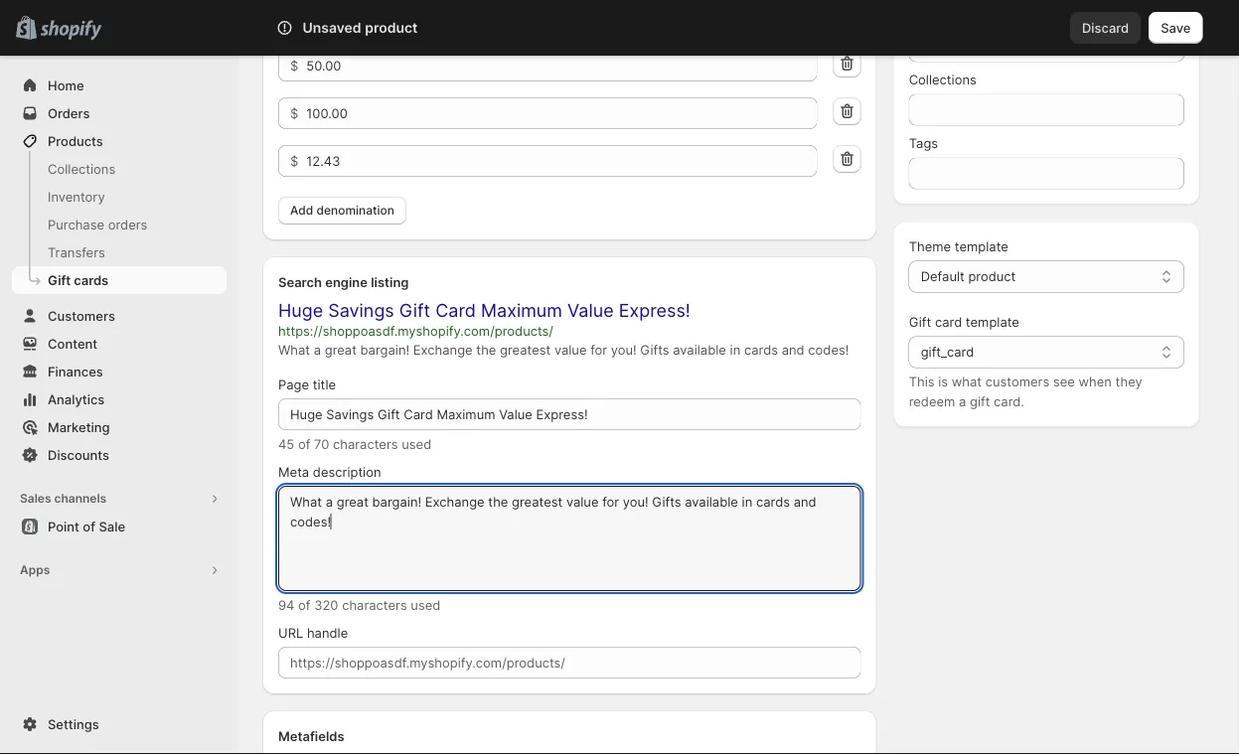 Task type: vqa. For each thing, say whether or not it's contained in the screenshot.
Theme template
yes



Task type: describe. For each thing, give the bounding box(es) containing it.
is
[[938, 374, 948, 390]]

content link
[[12, 330, 227, 358]]

save
[[1161, 20, 1191, 35]]

discard
[[1082, 20, 1129, 35]]

gift
[[970, 394, 990, 409]]

page title
[[278, 377, 336, 392]]

settings
[[48, 716, 99, 732]]

purchase
[[48, 217, 104, 232]]

denomination
[[316, 203, 394, 218]]

point
[[48, 519, 79, 534]]

analytics
[[48, 392, 105, 407]]

320
[[314, 597, 338, 613]]

customers link
[[12, 302, 227, 330]]

meta
[[278, 464, 309, 479]]

add
[[290, 203, 313, 218]]

this is what customers see when they redeem a gift card.
[[909, 374, 1142, 409]]

marketing
[[48, 419, 110, 435]]

sales channels button
[[12, 485, 227, 513]]

94 of 320 characters used
[[278, 597, 441, 613]]

45
[[278, 436, 294, 452]]

url
[[278, 625, 303, 640]]

card
[[435, 300, 476, 321]]

94
[[278, 597, 295, 613]]

70
[[314, 436, 329, 452]]

point of sale link
[[12, 513, 227, 541]]

orders
[[48, 105, 90, 121]]

purchase orders
[[48, 217, 147, 232]]

what
[[278, 342, 310, 357]]

finances link
[[12, 358, 227, 386]]

transfers
[[48, 244, 105, 260]]

gift_card
[[921, 344, 974, 360]]

savings
[[328, 300, 394, 321]]

meta description
[[278, 464, 381, 479]]

of for sale
[[83, 519, 95, 534]]

search for search
[[356, 20, 399, 35]]

express!
[[619, 300, 690, 321]]

discounts link
[[12, 441, 227, 469]]

you!
[[611, 342, 637, 357]]

search button
[[324, 12, 900, 44]]

transfers link
[[12, 238, 227, 266]]

orders link
[[12, 99, 227, 127]]

card.
[[994, 394, 1024, 409]]

default
[[921, 269, 965, 284]]

unsaved
[[303, 19, 361, 36]]

description
[[313, 464, 381, 479]]

theme template
[[909, 239, 1008, 254]]

Page title text field
[[278, 398, 861, 430]]

characters for 320
[[342, 597, 407, 613]]

products
[[48, 133, 103, 149]]

URL handle text field
[[565, 647, 861, 679]]

Collections text field
[[909, 94, 1184, 126]]

value
[[567, 300, 614, 321]]

see
[[1053, 374, 1075, 390]]

product for default product
[[968, 269, 1016, 284]]

inventory link
[[12, 183, 227, 211]]

discard button
[[1070, 12, 1141, 44]]

products link
[[12, 127, 227, 155]]

the
[[476, 342, 496, 357]]

sales channels
[[20, 491, 106, 506]]

engine
[[325, 274, 368, 290]]

2 $ text field from the top
[[306, 145, 817, 177]]

home link
[[12, 72, 227, 99]]

orders
[[108, 217, 147, 232]]

shopify image
[[40, 20, 102, 40]]

value
[[554, 342, 587, 357]]

Tags text field
[[909, 157, 1184, 189]]

gift card template
[[909, 314, 1019, 330]]

gift for gift card template
[[909, 314, 931, 330]]

what
[[952, 374, 982, 390]]

gift cards link
[[12, 266, 227, 294]]

analytics link
[[12, 386, 227, 413]]

1 vertical spatial collections
[[48, 161, 115, 176]]

1 vertical spatial template
[[966, 314, 1019, 330]]

add denomination button
[[278, 197, 406, 225]]

url handle
[[278, 625, 348, 640]]

https://shoppoasdf.myshopify.com/products/ inside search engine listing huge savings gift card maximum value express! https://shoppoasdf.myshopify.com/products/ what a great bargain! exchange the greatest value for you! gifts available in cards and codes!
[[278, 323, 553, 338]]

discounts
[[48, 447, 109, 463]]

of for 70
[[298, 436, 310, 452]]



Task type: locate. For each thing, give the bounding box(es) containing it.
of inside 'button'
[[83, 519, 95, 534]]

1 horizontal spatial search
[[356, 20, 399, 35]]

settings link
[[12, 710, 227, 738]]

product
[[365, 19, 418, 36], [968, 269, 1016, 284]]

0 horizontal spatial cards
[[74, 272, 108, 288]]

gift left card
[[909, 314, 931, 330]]

a left gift
[[959, 394, 966, 409]]

title
[[313, 377, 336, 392]]

0 vertical spatial collections
[[909, 72, 977, 87]]

1 horizontal spatial a
[[959, 394, 966, 409]]

1 vertical spatial cards
[[744, 342, 778, 357]]

collections up inventory
[[48, 161, 115, 176]]

card
[[935, 314, 962, 330]]

1 vertical spatial of
[[83, 519, 95, 534]]

for
[[590, 342, 607, 357]]

cards right in
[[744, 342, 778, 357]]

collections link
[[12, 155, 227, 183]]

0 vertical spatial $
[[290, 58, 298, 73]]

https://shoppoasdf.myshopify.com/products/ down 94 of 320 characters used
[[290, 655, 565, 670]]

1 vertical spatial a
[[959, 394, 966, 409]]

characters
[[333, 436, 398, 452], [342, 597, 407, 613]]

cards down the transfers
[[74, 272, 108, 288]]

exchange
[[413, 342, 473, 357]]

1 vertical spatial search
[[278, 274, 322, 290]]

0 vertical spatial $ text field
[[306, 50, 817, 81]]

1 vertical spatial product
[[968, 269, 1016, 284]]

1 horizontal spatial gift
[[399, 300, 430, 321]]

a right 'what'
[[314, 342, 321, 357]]

1 $ text field from the top
[[306, 50, 817, 81]]

a
[[314, 342, 321, 357], [959, 394, 966, 409]]

a inside search engine listing huge savings gift card maximum value express! https://shoppoasdf.myshopify.com/products/ what a great bargain! exchange the greatest value for you! gifts available in cards and codes!
[[314, 342, 321, 357]]

search for search engine listing huge savings gift card maximum value express! https://shoppoasdf.myshopify.com/products/ what a great bargain! exchange the greatest value for you! gifts available in cards and codes!
[[278, 274, 322, 290]]

0 vertical spatial characters
[[333, 436, 398, 452]]

$ text field up $ text box
[[306, 50, 817, 81]]

used
[[402, 436, 431, 452], [411, 597, 441, 613]]

1 vertical spatial used
[[411, 597, 441, 613]]

0 vertical spatial used
[[402, 436, 431, 452]]

collections
[[909, 72, 977, 87], [48, 161, 115, 176]]

greatest
[[500, 342, 551, 357]]

home
[[48, 78, 84, 93]]

$ text field down $ text box
[[306, 145, 817, 177]]

3 $ from the top
[[290, 153, 298, 168]]

search engine listing huge savings gift card maximum value express! https://shoppoasdf.myshopify.com/products/ what a great bargain! exchange the greatest value for you! gifts available in cards and codes!
[[278, 274, 849, 357]]

page
[[278, 377, 309, 392]]

characters up description
[[333, 436, 398, 452]]

1 vertical spatial characters
[[342, 597, 407, 613]]

0 horizontal spatial collections
[[48, 161, 115, 176]]

a inside this is what customers see when they redeem a gift card.
[[959, 394, 966, 409]]

finances
[[48, 364, 103, 379]]

they
[[1115, 374, 1142, 390]]

used for 45 of 70 characters used
[[402, 436, 431, 452]]

sale
[[99, 519, 125, 534]]

gift down listing on the top left of the page
[[399, 300, 430, 321]]

metafields
[[278, 728, 344, 744]]

gifts
[[640, 342, 669, 357]]

gift cards
[[48, 272, 108, 288]]

content
[[48, 336, 98, 351]]

1 $ from the top
[[290, 58, 298, 73]]

inventory
[[48, 189, 105, 204]]

point of sale
[[48, 519, 125, 534]]

characters right 320
[[342, 597, 407, 613]]

maximum
[[481, 300, 562, 321]]

search inside search engine listing huge savings gift card maximum value express! https://shoppoasdf.myshopify.com/products/ what a great bargain! exchange the greatest value for you! gifts available in cards and codes!
[[278, 274, 322, 290]]

customers
[[48, 308, 115, 323]]

45 of 70 characters used
[[278, 436, 431, 452]]

search
[[356, 20, 399, 35], [278, 274, 322, 290]]

available
[[673, 342, 726, 357]]

characters for 70
[[333, 436, 398, 452]]

point of sale button
[[0, 513, 238, 541]]

used right 70
[[402, 436, 431, 452]]

customers
[[985, 374, 1050, 390]]

1 horizontal spatial cards
[[744, 342, 778, 357]]

search inside button
[[356, 20, 399, 35]]

0 horizontal spatial gift
[[48, 272, 71, 288]]

default product
[[921, 269, 1016, 284]]

1 vertical spatial https://shoppoasdf.myshopify.com/products/
[[290, 655, 565, 670]]

apps button
[[12, 556, 227, 584]]

0 horizontal spatial product
[[365, 19, 418, 36]]

channels
[[54, 491, 106, 506]]

cards inside search engine listing huge savings gift card maximum value express! https://shoppoasdf.myshopify.com/products/ what a great bargain! exchange the greatest value for you! gifts available in cards and codes!
[[744, 342, 778, 357]]

when
[[1079, 374, 1112, 390]]

purchase orders link
[[12, 211, 227, 238]]

0 vertical spatial a
[[314, 342, 321, 357]]

this
[[909, 374, 935, 390]]

of for 320
[[298, 597, 311, 613]]

gift for gift cards
[[48, 272, 71, 288]]

gift inside search engine listing huge savings gift card maximum value express! https://shoppoasdf.myshopify.com/products/ what a great bargain! exchange the greatest value for you! gifts available in cards and codes!
[[399, 300, 430, 321]]

https://shoppoasdf.myshopify.com/products/ up exchange
[[278, 323, 553, 338]]

template right card
[[966, 314, 1019, 330]]

Meta description text field
[[278, 486, 861, 591]]

cards
[[74, 272, 108, 288], [744, 342, 778, 357]]

of right 94 at bottom left
[[298, 597, 311, 613]]

save button
[[1149, 12, 1203, 44]]

handle
[[307, 625, 348, 640]]

0 vertical spatial product
[[365, 19, 418, 36]]

theme
[[909, 239, 951, 254]]

https://shoppoasdf.myshopify.com/products/
[[278, 323, 553, 338], [290, 655, 565, 670]]

huge
[[278, 300, 323, 321]]

used for 94 of 320 characters used
[[411, 597, 441, 613]]

$ text field
[[306, 50, 817, 81], [306, 145, 817, 177]]

marketing link
[[12, 413, 227, 441]]

0 horizontal spatial search
[[278, 274, 322, 290]]

2 horizontal spatial gift
[[909, 314, 931, 330]]

$ text field
[[306, 97, 817, 129]]

of
[[298, 436, 310, 452], [83, 519, 95, 534], [298, 597, 311, 613]]

template up the default product
[[955, 239, 1008, 254]]

used right 320
[[411, 597, 441, 613]]

redeem
[[909, 394, 955, 409]]

add denomination
[[290, 203, 394, 218]]

bargain!
[[360, 342, 410, 357]]

1 horizontal spatial product
[[968, 269, 1016, 284]]

tags
[[909, 136, 938, 151]]

1 horizontal spatial collections
[[909, 72, 977, 87]]

0 vertical spatial template
[[955, 239, 1008, 254]]

0 horizontal spatial a
[[314, 342, 321, 357]]

apps
[[20, 563, 50, 577]]

unsaved product
[[303, 19, 418, 36]]

1 vertical spatial $ text field
[[306, 145, 817, 177]]

product right unsaved
[[365, 19, 418, 36]]

0 vertical spatial of
[[298, 436, 310, 452]]

of left sale
[[83, 519, 95, 534]]

of left 70
[[298, 436, 310, 452]]

2 $ from the top
[[290, 105, 298, 121]]

Vendor text field
[[909, 30, 1184, 62]]

product down theme template
[[968, 269, 1016, 284]]

sales
[[20, 491, 51, 506]]

gift down the transfers
[[48, 272, 71, 288]]

product for unsaved product
[[365, 19, 418, 36]]

great
[[325, 342, 357, 357]]

listing
[[371, 274, 409, 290]]

0 vertical spatial https://shoppoasdf.myshopify.com/products/
[[278, 323, 553, 338]]

gift inside gift cards link
[[48, 272, 71, 288]]

collections up tags
[[909, 72, 977, 87]]

template
[[955, 239, 1008, 254], [966, 314, 1019, 330]]

in
[[730, 342, 741, 357]]

0 vertical spatial cards
[[74, 272, 108, 288]]

1 vertical spatial $
[[290, 105, 298, 121]]

2 vertical spatial $
[[290, 153, 298, 168]]

2 vertical spatial of
[[298, 597, 311, 613]]

0 vertical spatial search
[[356, 20, 399, 35]]

codes!
[[808, 342, 849, 357]]



